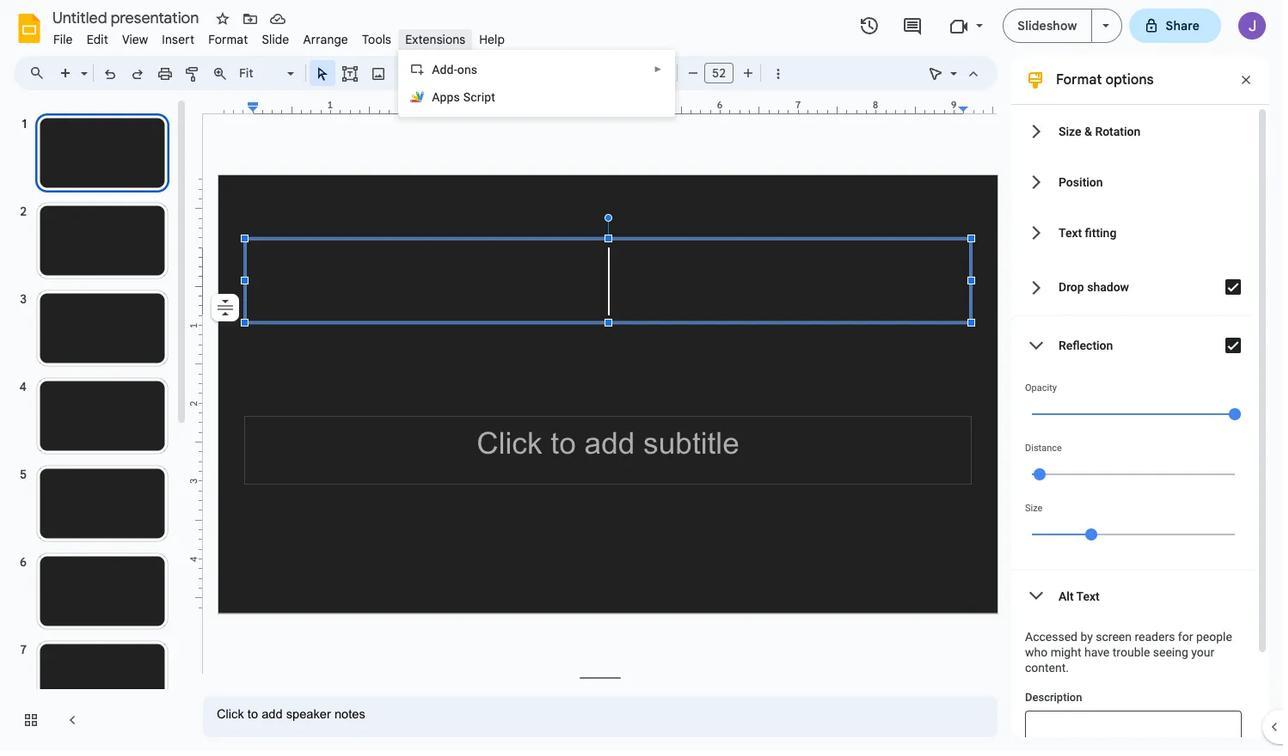 Task type: locate. For each thing, give the bounding box(es) containing it.
readers
[[1135, 630, 1175, 644]]

text left 'fitting'
[[1059, 226, 1082, 239]]

tools menu item
[[355, 29, 398, 50]]

0 horizontal spatial format
[[208, 32, 248, 47]]

navigation
[[0, 97, 189, 752]]

trouble
[[1113, 646, 1150, 660]]

size down distance image
[[1025, 503, 1043, 514]]

tools
[[362, 32, 391, 47]]

your
[[1191, 646, 1214, 660]]

1 horizontal spatial size
[[1059, 124, 1081, 138]]

content.
[[1025, 661, 1069, 675]]

menu bar inside menu bar banner
[[46, 22, 512, 51]]

distance slider
[[1025, 454, 1242, 494]]

alt text
[[1059, 589, 1100, 603]]

format down "star" option
[[208, 32, 248, 47]]

size & rotation tab
[[1011, 106, 1255, 157]]

size
[[1059, 124, 1081, 138], [1025, 503, 1043, 514]]

seeing
[[1153, 646, 1188, 660]]

extensions menu item
[[398, 29, 472, 50]]

script
[[463, 90, 495, 104]]

reflection
[[1059, 339, 1113, 353]]

Toggle shadow checkbox
[[1216, 270, 1250, 304]]

slide menu item
[[255, 29, 296, 50]]

size image
[[1085, 529, 1097, 541]]

ons
[[457, 63, 477, 77]]

Menus field
[[21, 61, 59, 85]]

view
[[122, 32, 148, 47]]

opacity
[[1025, 383, 1057, 394]]

opacity image
[[1229, 408, 1241, 421]]

apps
[[432, 90, 460, 104]]

format left options
[[1056, 71, 1102, 89]]

dd-
[[440, 63, 457, 77]]

format inside section
[[1056, 71, 1102, 89]]

size inside "size & rotation" tab
[[1059, 124, 1081, 138]]

navigation inside format options 'application'
[[0, 97, 189, 752]]

drop
[[1059, 280, 1084, 294]]

presentation options image
[[1102, 24, 1109, 28]]

menu
[[398, 50, 675, 117]]

insert image image
[[368, 61, 388, 85]]

format inside menu item
[[208, 32, 248, 47]]

text fitting
[[1059, 226, 1116, 239]]

Description text field
[[1025, 711, 1242, 752]]

drop shadow
[[1059, 280, 1129, 294]]

format
[[208, 32, 248, 47], [1056, 71, 1102, 89]]

text
[[1059, 226, 1082, 239], [1076, 589, 1100, 603]]

Zoom text field
[[236, 61, 285, 85]]

description
[[1025, 691, 1082, 704]]

accessed by screen readers for people who might have trouble seeing your content.
[[1025, 630, 1232, 675]]

screen
[[1096, 630, 1132, 644]]

toggle shadow image
[[1216, 270, 1250, 304]]

arrange menu item
[[296, 29, 355, 50]]

file menu item
[[46, 29, 80, 50]]

help menu item
[[472, 29, 512, 50]]

option
[[212, 294, 239, 322]]

opacity slider
[[1025, 394, 1242, 433]]

1 vertical spatial size
[[1025, 503, 1043, 514]]

text right alt
[[1076, 589, 1100, 603]]

file
[[53, 32, 73, 47]]

menu bar containing file
[[46, 22, 512, 51]]

menu containing a
[[398, 50, 675, 117]]

slideshow button
[[1003, 9, 1092, 43]]

fitting
[[1085, 226, 1116, 239]]

help
[[479, 32, 505, 47]]

format options application
[[0, 0, 1283, 752]]

position
[[1059, 175, 1103, 189]]

format menu item
[[201, 29, 255, 50]]

Zoom field
[[234, 61, 302, 86]]

might
[[1051, 646, 1081, 660]]

0 vertical spatial size
[[1059, 124, 1081, 138]]

extensions
[[405, 32, 465, 47]]

slideshow
[[1018, 18, 1077, 34]]

share
[[1166, 18, 1200, 34]]

size left &
[[1059, 124, 1081, 138]]

for
[[1178, 630, 1193, 644]]

0 horizontal spatial size
[[1025, 503, 1043, 514]]

menu bar
[[46, 22, 512, 51]]

insert
[[162, 32, 194, 47]]

position tab
[[1011, 157, 1255, 207]]

►
[[654, 64, 662, 74]]

1 vertical spatial format
[[1056, 71, 1102, 89]]

accessed
[[1025, 630, 1077, 644]]

menu inside format options 'application'
[[398, 50, 675, 117]]

Star checkbox
[[211, 7, 235, 31]]

who
[[1025, 646, 1048, 660]]

size for size
[[1025, 503, 1043, 514]]

0 vertical spatial format
[[208, 32, 248, 47]]

1 horizontal spatial format
[[1056, 71, 1102, 89]]

reflection tab
[[1011, 316, 1255, 375]]

Rename text field
[[46, 7, 209, 28]]



Task type: vqa. For each thing, say whether or not it's contained in the screenshot.
tab list within MENU BAR Banner
no



Task type: describe. For each thing, give the bounding box(es) containing it.
live pointer settings image
[[946, 62, 957, 68]]

Font size text field
[[705, 63, 733, 83]]

add-ons a element
[[432, 63, 483, 77]]

&
[[1084, 124, 1092, 138]]

Font size field
[[704, 63, 740, 88]]

a dd-ons
[[432, 63, 477, 77]]

0 vertical spatial text
[[1059, 226, 1082, 239]]

view menu item
[[115, 29, 155, 50]]

edit menu item
[[80, 29, 115, 50]]

format for format
[[208, 32, 248, 47]]

people
[[1196, 630, 1232, 644]]

shadow
[[1087, 280, 1129, 294]]

right margin image
[[959, 101, 998, 114]]

rotation
[[1095, 124, 1141, 138]]

new slide with layout image
[[77, 62, 88, 68]]

size & rotation
[[1059, 124, 1141, 138]]

slide
[[262, 32, 289, 47]]

format for format options
[[1056, 71, 1102, 89]]

format options
[[1056, 71, 1154, 89]]

apps script
[[432, 90, 495, 104]]

alt text tab
[[1011, 571, 1255, 622]]

distance
[[1025, 443, 1062, 454]]

share button
[[1129, 9, 1221, 43]]

Toggle reflection checkbox
[[1216, 328, 1250, 363]]

a
[[432, 63, 440, 77]]

size slider
[[1025, 514, 1242, 554]]

arrange
[[303, 32, 348, 47]]

apps script e element
[[432, 90, 501, 104]]

text fitting tab
[[1011, 207, 1255, 258]]

menu bar banner
[[0, 0, 1283, 752]]

by
[[1080, 630, 1093, 644]]

have
[[1084, 646, 1110, 660]]

format options section
[[1011, 56, 1269, 752]]

left margin image
[[219, 101, 258, 114]]

drop shadow tab
[[1011, 258, 1255, 316]]

1 vertical spatial text
[[1076, 589, 1100, 603]]

option inside format options 'application'
[[212, 294, 239, 322]]

edit
[[87, 32, 108, 47]]

main toolbar
[[51, 60, 791, 88]]

distance image
[[1034, 469, 1046, 481]]

options
[[1105, 71, 1154, 89]]

mode and view toolbar
[[922, 56, 987, 90]]

size for size & rotation
[[1059, 124, 1081, 138]]

shrink text on overflow image
[[213, 296, 237, 320]]

shape image
[[396, 61, 420, 85]]

insert menu item
[[155, 29, 201, 50]]

alt
[[1059, 589, 1074, 603]]



